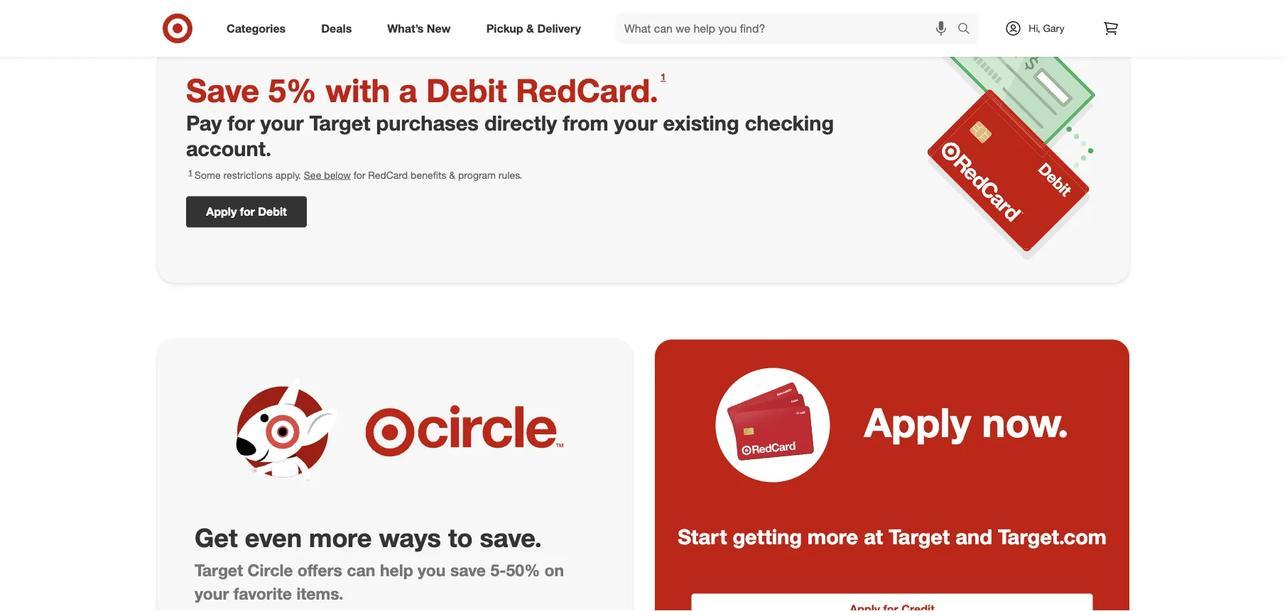 Task type: describe. For each thing, give the bounding box(es) containing it.
what's new
[[387, 21, 451, 35]]

save
[[186, 70, 259, 110]]

save 5% with a debit redcard. 1
[[186, 70, 666, 110]]

redcards image
[[727, 376, 819, 468]]

5-
[[491, 561, 506, 581]]

below
[[324, 169, 351, 181]]

2 horizontal spatial your
[[614, 110, 657, 135]]

purchases
[[376, 110, 479, 135]]

redcard debit graphic image
[[928, 47, 1096, 260]]

pickup & delivery
[[486, 21, 581, 35]]

get even more ways to save.
[[195, 522, 542, 554]]

50%
[[506, 561, 540, 581]]

1 horizontal spatial your
[[260, 110, 304, 135]]

for for debit
[[240, 205, 255, 219]]

some
[[195, 169, 221, 181]]

1 inside 1 some restrictions apply. see below for redcard benefits & program rules.
[[188, 168, 192, 177]]

apply for apply for debit
[[206, 205, 237, 219]]

2 horizontal spatial target
[[889, 524, 950, 549]]

delivery
[[537, 21, 581, 35]]

save.
[[480, 522, 542, 554]]

what's new link
[[375, 13, 469, 44]]

more for ways
[[309, 522, 372, 554]]

search button
[[951, 13, 985, 47]]

apply for debit link
[[186, 196, 307, 228]]

ways
[[379, 522, 441, 554]]

circle logo image
[[366, 368, 565, 496]]

offers
[[298, 561, 342, 581]]

a
[[399, 70, 417, 110]]

1 some restrictions apply. see below for redcard benefits & program rules.
[[188, 168, 522, 181]]

get
[[195, 522, 238, 554]]

can
[[347, 561, 375, 581]]

see
[[304, 169, 321, 181]]

items.
[[297, 584, 344, 604]]

1 vertical spatial debit
[[258, 205, 287, 219]]

0 vertical spatial &
[[526, 21, 534, 35]]

deals
[[321, 21, 352, 35]]

start getting more at target and target.com
[[678, 524, 1107, 549]]

apply.
[[276, 169, 301, 181]]

pay
[[186, 110, 222, 135]]

for inside 1 some restrictions apply. see below for redcard benefits & program rules.
[[354, 169, 365, 181]]

directly
[[484, 110, 557, 135]]

search
[[951, 23, 985, 37]]

getting
[[733, 524, 802, 549]]

hi,
[[1029, 22, 1041, 34]]

categories link
[[215, 13, 304, 44]]

at
[[864, 524, 883, 549]]



Task type: vqa. For each thing, say whether or not it's contained in the screenshot.
height
no



Task type: locate. For each thing, give the bounding box(es) containing it.
for down restrictions
[[240, 205, 255, 219]]

0 vertical spatial target
[[309, 110, 371, 135]]

1 horizontal spatial more
[[808, 524, 858, 549]]

0 vertical spatial apply
[[206, 205, 237, 219]]

1 link
[[659, 71, 668, 87]]

your left favorite
[[195, 584, 229, 604]]

1 left the some
[[188, 168, 192, 177]]

What can we help you find? suggestions appear below search field
[[616, 13, 961, 44]]

1 up existing
[[661, 71, 666, 82]]

apply for debit
[[206, 205, 287, 219]]

now.
[[982, 399, 1069, 447]]

what's
[[387, 21, 424, 35]]

5%
[[268, 70, 317, 110]]

for up account.
[[228, 110, 255, 135]]

apply
[[206, 205, 237, 219], [864, 399, 971, 447]]

0 vertical spatial 1
[[661, 71, 666, 82]]

more up offers
[[309, 522, 372, 554]]

even
[[245, 522, 302, 554]]

&
[[526, 21, 534, 35], [449, 169, 455, 181]]

1 vertical spatial apply
[[864, 399, 971, 447]]

redcard
[[368, 169, 408, 181]]

apply for apply now.
[[864, 399, 971, 447]]

favorite
[[234, 584, 292, 604]]

to
[[448, 522, 473, 554]]

1 vertical spatial for
[[354, 169, 365, 181]]

pickup & delivery link
[[474, 13, 599, 44]]

checking
[[745, 110, 834, 135]]

more for at
[[808, 524, 858, 549]]

your
[[260, 110, 304, 135], [614, 110, 657, 135], [195, 584, 229, 604]]

categories
[[227, 21, 286, 35]]

1 horizontal spatial debit
[[426, 70, 507, 110]]

your right from
[[614, 110, 657, 135]]

0 vertical spatial debit
[[426, 70, 507, 110]]

0 horizontal spatial apply
[[206, 205, 237, 219]]

0 horizontal spatial your
[[195, 584, 229, 604]]

new
[[427, 21, 451, 35]]

1
[[661, 71, 666, 82], [188, 168, 192, 177]]

1 horizontal spatial 1
[[661, 71, 666, 82]]

0 horizontal spatial more
[[309, 522, 372, 554]]

and
[[956, 524, 993, 549]]

hi, gary
[[1029, 22, 1065, 34]]

1 inside save 5% with a debit redcard. 1
[[661, 71, 666, 82]]

0 horizontal spatial 1
[[188, 168, 192, 177]]

start
[[678, 524, 727, 549]]

you
[[418, 561, 446, 581]]

& right pickup
[[526, 21, 534, 35]]

debit up purchases
[[426, 70, 507, 110]]

circle
[[248, 561, 293, 581]]

target inside the "target circle offers can help you save 5-50% on your favorite items."
[[195, 561, 243, 581]]

target inside pay for your target purchases directly from your existing checking account.
[[309, 110, 371, 135]]

2 vertical spatial for
[[240, 205, 255, 219]]

target down get
[[195, 561, 243, 581]]

account.
[[186, 136, 271, 161]]

redcard.
[[516, 70, 659, 110]]

& right benefits
[[449, 169, 455, 181]]

1 horizontal spatial target
[[309, 110, 371, 135]]

target.com
[[998, 524, 1107, 549]]

benefits
[[411, 169, 446, 181]]

1 horizontal spatial &
[[526, 21, 534, 35]]

existing
[[663, 110, 739, 135]]

pickup
[[486, 21, 523, 35]]

debit
[[426, 70, 507, 110], [258, 205, 287, 219]]

program
[[458, 169, 496, 181]]

target circle offers can help you save 5-50% on your favorite items.
[[195, 561, 564, 604]]

more left at at right
[[808, 524, 858, 549]]

target
[[309, 110, 371, 135], [889, 524, 950, 549], [195, 561, 243, 581]]

your inside the "target circle offers can help you save 5-50% on your favorite items."
[[195, 584, 229, 604]]

circle bullseye dog image
[[225, 375, 340, 490]]

help
[[380, 561, 413, 581]]

for
[[228, 110, 255, 135], [354, 169, 365, 181], [240, 205, 255, 219]]

pay for your target purchases directly from your existing checking account.
[[186, 110, 834, 161]]

more
[[309, 522, 372, 554], [808, 524, 858, 549]]

from
[[563, 110, 608, 135]]

gary
[[1043, 22, 1065, 34]]

2 vertical spatial target
[[195, 561, 243, 581]]

apply now.
[[864, 399, 1069, 447]]

for right below
[[354, 169, 365, 181]]

debit down apply.
[[258, 205, 287, 219]]

1 horizontal spatial apply
[[864, 399, 971, 447]]

for inside pay for your target purchases directly from your existing checking account.
[[228, 110, 255, 135]]

rules.
[[499, 169, 522, 181]]

on
[[545, 561, 564, 581]]

0 horizontal spatial debit
[[258, 205, 287, 219]]

target down with
[[309, 110, 371, 135]]

your down 5%
[[260, 110, 304, 135]]

1 vertical spatial target
[[889, 524, 950, 549]]

for for your
[[228, 110, 255, 135]]

save
[[450, 561, 486, 581]]

with
[[326, 70, 390, 110]]

0 vertical spatial for
[[228, 110, 255, 135]]

0 horizontal spatial &
[[449, 169, 455, 181]]

1 vertical spatial &
[[449, 169, 455, 181]]

1 vertical spatial 1
[[188, 168, 192, 177]]

& inside 1 some restrictions apply. see below for redcard benefits & program rules.
[[449, 169, 455, 181]]

deals link
[[309, 13, 370, 44]]

restrictions
[[223, 169, 273, 181]]

0 horizontal spatial target
[[195, 561, 243, 581]]

target right at at right
[[889, 524, 950, 549]]



